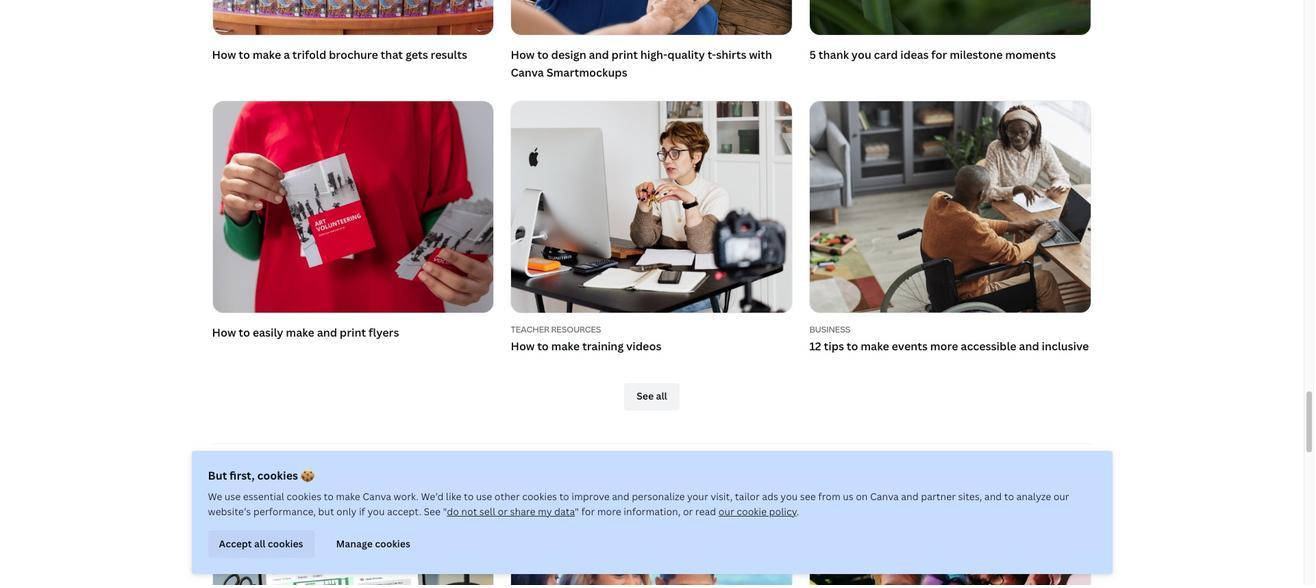 Task type: locate. For each thing, give the bounding box(es) containing it.
0 horizontal spatial you
[[368, 506, 385, 519]]

more down business link
[[930, 339, 958, 354]]

card
[[874, 47, 898, 63]]

how left design
[[511, 47, 535, 63]]

other
[[495, 491, 520, 504]]

moments
[[1005, 47, 1056, 63]]

0 vertical spatial print
[[612, 47, 638, 63]]

.
[[797, 506, 799, 519]]

make left events
[[861, 339, 889, 354]]

1 " from the left
[[443, 506, 447, 519]]

0 horizontal spatial all
[[254, 538, 265, 551]]

cookies up my
[[522, 491, 557, 504]]

training
[[582, 339, 624, 354]]

how left easily
[[212, 326, 236, 341]]

you left card
[[851, 47, 871, 63]]

make right easily
[[286, 326, 314, 341]]

print left high-
[[612, 47, 638, 63]]

1 horizontal spatial more
[[930, 339, 958, 354]]

5 thank you card ideas for milestone moments
[[809, 47, 1056, 63]]

cookies down accept.
[[375, 538, 410, 551]]

we use essential cookies to make canva work. we'd like to use other cookies to improve and personalize your visit, tailor ads you see from us on canva and partner sites, and to analyze our website's performance, but only if you accept. see "
[[208, 491, 1069, 519]]

to left the analyze at the bottom right
[[1004, 491, 1014, 504]]

you up policy at the bottom right of the page
[[781, 491, 798, 504]]

all right "accept"
[[254, 538, 265, 551]]

5 thank you card ideas for milestone moments link
[[809, 0, 1092, 67]]

1 horizontal spatial see
[[1062, 484, 1079, 497]]

cookies
[[257, 469, 298, 484], [287, 491, 321, 504], [522, 491, 557, 504], [268, 538, 303, 551], [375, 538, 410, 551]]

0 vertical spatial our
[[1053, 491, 1069, 504]]

1 horizontal spatial canva
[[511, 65, 544, 80]]

0 vertical spatial for
[[931, 47, 947, 63]]

information,
[[624, 506, 681, 519]]

1 horizontal spatial our
[[1053, 491, 1069, 504]]

with
[[749, 47, 772, 63]]

see
[[1062, 484, 1079, 497], [424, 506, 441, 519]]

for right ideas
[[931, 47, 947, 63]]

accept all cookies
[[219, 538, 303, 551]]

our down visit,
[[719, 506, 734, 519]]

" inside we use essential cookies to make canva work. we'd like to use other cookies to improve and personalize your visit, tailor ads you see from us on canva and partner sites, and to analyze our website's performance, but only if you accept. see "
[[443, 506, 447, 519]]

how inside how to design and print high-quality t-shirts with canva smartmockups
[[511, 47, 535, 63]]

to left easily
[[239, 326, 250, 341]]

1 horizontal spatial you
[[781, 491, 798, 504]]

to inside teacher resources how to make training videos
[[537, 339, 549, 354]]

" down "like"
[[443, 506, 447, 519]]

business 12 tips to make events more accessible and inclusive
[[809, 324, 1089, 354]]

we'd
[[421, 491, 444, 504]]

and left inclusive
[[1019, 339, 1039, 354]]

1 horizontal spatial all
[[1081, 484, 1092, 497]]

canva inside how to design and print high-quality t-shirts with canva smartmockups
[[511, 65, 544, 80]]

videos
[[626, 339, 661, 354]]

improve
[[572, 491, 610, 504]]

all right the analyze at the bottom right
[[1081, 484, 1092, 497]]

1 horizontal spatial print
[[612, 47, 638, 63]]

0 horizontal spatial print
[[340, 326, 366, 341]]

0 horizontal spatial our
[[719, 506, 734, 519]]

and left flyers
[[317, 326, 337, 341]]

1 horizontal spatial "
[[575, 506, 579, 519]]

"
[[443, 506, 447, 519], [575, 506, 579, 519]]

do not sell or share my data link
[[447, 506, 575, 519]]

" down "improve"
[[575, 506, 579, 519]]

teachers
[[212, 477, 286, 499]]

make down resources
[[551, 339, 580, 354]]

but first, cookies 🍪
[[208, 469, 314, 484]]

cookies down performance,
[[268, 538, 303, 551]]

use up sell
[[476, 491, 492, 504]]

1 vertical spatial print
[[340, 326, 366, 341]]

how inside "link"
[[212, 326, 236, 341]]

2 vertical spatial you
[[368, 506, 385, 519]]

print left flyers
[[340, 326, 366, 341]]

make inside we use essential cookies to make canva work. we'd like to use other cookies to improve and personalize your visit, tailor ads you see from us on canva and partner sites, and to analyze our website's performance, but only if you accept. see "
[[336, 491, 360, 504]]

business link
[[809, 324, 1092, 336]]

to left design
[[537, 47, 549, 63]]

1 use from the left
[[225, 491, 241, 504]]

use up website's
[[225, 491, 241, 504]]

all inside button
[[254, 538, 265, 551]]

0 horizontal spatial more
[[597, 506, 621, 519]]

to down 'teacher' on the bottom left of the page
[[537, 339, 549, 354]]

our right the analyze at the bottom right
[[1053, 491, 1069, 504]]

0 vertical spatial you
[[851, 47, 871, 63]]

sell
[[479, 506, 495, 519]]

to up data
[[559, 491, 569, 504]]

all
[[1081, 484, 1092, 497], [254, 538, 265, 551]]

print
[[612, 47, 638, 63], [340, 326, 366, 341]]

more down "improve"
[[597, 506, 621, 519]]

0 vertical spatial see
[[1062, 484, 1079, 497]]

see down the we'd
[[424, 506, 441, 519]]

0 horizontal spatial use
[[225, 491, 241, 504]]

see inside we use essential cookies to make canva work. we'd like to use other cookies to improve and personalize your visit, tailor ads you see from us on canva and partner sites, and to analyze our website's performance, but only if you accept. see "
[[424, 506, 441, 519]]

more inside business 12 tips to make events more accessible and inclusive
[[930, 339, 958, 354]]

0 horizontal spatial or
[[498, 506, 508, 519]]

see
[[800, 491, 816, 504]]

on
[[856, 491, 868, 504]]

1 horizontal spatial or
[[683, 506, 693, 519]]

1 horizontal spatial use
[[476, 491, 492, 504]]

more
[[930, 339, 958, 354], [597, 506, 621, 519]]

our
[[1053, 491, 1069, 504], [719, 506, 734, 519]]

see right the analyze at the bottom right
[[1062, 484, 1079, 497]]

to right the tips at the bottom right of page
[[847, 339, 858, 354]]

0 horizontal spatial see
[[424, 506, 441, 519]]

to right "like"
[[464, 491, 474, 504]]

thank
[[819, 47, 849, 63]]

do
[[447, 506, 459, 519]]

to up but
[[324, 491, 334, 504]]

you right if at the left bottom of page
[[368, 506, 385, 519]]

0 vertical spatial all
[[1081, 484, 1092, 497]]

shirts
[[716, 47, 746, 63]]

tips
[[824, 339, 844, 354]]

do not sell or share my data " for more information, or read our cookie policy .
[[447, 506, 799, 519]]

1 vertical spatial see
[[424, 506, 441, 519]]

0 vertical spatial more
[[930, 339, 958, 354]]

your
[[687, 491, 708, 504]]

make inside teacher resources how to make training videos
[[551, 339, 580, 354]]

1 vertical spatial our
[[719, 506, 734, 519]]

or right sell
[[498, 506, 508, 519]]

canva up if at the left bottom of page
[[363, 491, 391, 504]]

how for how to design and print high-quality t-shirts with canva smartmockups
[[511, 47, 535, 63]]

our cookie policy link
[[719, 506, 797, 519]]

2 " from the left
[[575, 506, 579, 519]]

to left a
[[239, 47, 250, 63]]

or left the 'read'
[[683, 506, 693, 519]]

make left a
[[253, 47, 281, 63]]

for down "improve"
[[581, 506, 595, 519]]

and up smartmockups
[[589, 47, 609, 63]]

make
[[253, 47, 281, 63], [286, 326, 314, 341], [551, 339, 580, 354], [861, 339, 889, 354], [336, 491, 360, 504]]

all for see
[[1081, 484, 1092, 497]]

0 horizontal spatial for
[[581, 506, 595, 519]]

1 vertical spatial all
[[254, 538, 265, 551]]

how down 'teacher' on the bottom left of the page
[[511, 339, 535, 354]]

but
[[208, 469, 227, 484]]

and up do not sell or share my data " for more information, or read our cookie policy .
[[612, 491, 629, 504]]

cookies inside manage cookies button
[[375, 538, 410, 551]]

how left a
[[212, 47, 236, 63]]

0 horizontal spatial "
[[443, 506, 447, 519]]

how to make a trifold brochure that gets results link
[[212, 0, 494, 67]]

canva right on
[[870, 491, 899, 504]]

1 vertical spatial you
[[781, 491, 798, 504]]

read
[[695, 506, 716, 519]]

use
[[225, 491, 241, 504], [476, 491, 492, 504]]

make up only
[[336, 491, 360, 504]]

how to design and print high-quality t-shirts with canva smartmockups
[[511, 47, 772, 80]]

or
[[498, 506, 508, 519], [683, 506, 693, 519]]

canva left smartmockups
[[511, 65, 544, 80]]



Task type: describe. For each thing, give the bounding box(es) containing it.
see all
[[1062, 484, 1092, 497]]

1 vertical spatial for
[[581, 506, 595, 519]]

if
[[359, 506, 365, 519]]

resources
[[551, 324, 601, 336]]

like
[[446, 491, 462, 504]]

to inside how to easily make and print flyers "link"
[[239, 326, 250, 341]]

all for accept
[[254, 538, 265, 551]]

our inside we use essential cookies to make canva work. we'd like to use other cookies to improve and personalize your visit, tailor ads you see from us on canva and partner sites, and to analyze our website's performance, but only if you accept. see "
[[1053, 491, 1069, 504]]

first,
[[230, 469, 255, 484]]

flyers
[[369, 326, 399, 341]]

how for how to make a trifold brochure that gets results
[[212, 47, 236, 63]]

make inside "link"
[[286, 326, 314, 341]]

students
[[304, 477, 379, 499]]

we
[[208, 491, 222, 504]]

1 or from the left
[[498, 506, 508, 519]]

manage cookies
[[336, 538, 410, 551]]

smartmockups
[[546, 65, 627, 80]]

cookies down 🍪
[[287, 491, 321, 504]]

how for how to easily make and print flyers
[[212, 326, 236, 341]]

tailor
[[735, 491, 760, 504]]

accessible
[[961, 339, 1016, 354]]

inclusive
[[1042, 339, 1089, 354]]

teachers & students
[[212, 477, 379, 499]]

print inside how to design and print high-quality t-shirts with canva smartmockups
[[612, 47, 638, 63]]

pexels thới nam cao 10806198 image
[[810, 0, 1091, 35]]

12 tips to make events more accessible and inclusive link
[[809, 338, 1092, 356]]

teacher
[[511, 324, 549, 336]]

how to easily make and print flyers
[[212, 326, 399, 341]]

and inside how to design and print high-quality t-shirts with canva smartmockups
[[589, 47, 609, 63]]

manage
[[336, 538, 373, 551]]

accept.
[[387, 506, 421, 519]]

from
[[818, 491, 841, 504]]

visit,
[[711, 491, 733, 504]]

accept all cookies button
[[208, 531, 314, 558]]

essential
[[243, 491, 284, 504]]

manage cookies button
[[325, 531, 421, 558]]

&
[[289, 477, 301, 499]]

to inside business 12 tips to make events more accessible and inclusive
[[847, 339, 858, 354]]

ideas
[[901, 47, 929, 63]]

to inside how to make a trifold brochure that gets results link
[[239, 47, 250, 63]]

cookies up the essential
[[257, 469, 298, 484]]

how to make training videos link
[[511, 338, 793, 356]]

brochure
[[329, 47, 378, 63]]

high-
[[640, 47, 668, 63]]

partner
[[921, 491, 956, 504]]

12
[[809, 339, 821, 354]]

1 vertical spatial more
[[597, 506, 621, 519]]

5
[[809, 47, 816, 63]]

us
[[843, 491, 854, 504]]

design
[[551, 47, 586, 63]]

data
[[554, 506, 575, 519]]

and left partner
[[901, 491, 919, 504]]

easily
[[253, 326, 283, 341]]

and inside business 12 tips to make events more accessible and inclusive
[[1019, 339, 1039, 354]]

website's
[[208, 506, 251, 519]]

0 horizontal spatial canva
[[363, 491, 391, 504]]

2 or from the left
[[683, 506, 693, 519]]

work.
[[394, 491, 419, 504]]

teacher resources how to make training videos
[[511, 324, 661, 354]]

not
[[461, 506, 477, 519]]

trifold
[[292, 47, 326, 63]]

cookie
[[737, 506, 767, 519]]

results
[[431, 47, 467, 63]]

milestone
[[950, 47, 1003, 63]]

2 use from the left
[[476, 491, 492, 504]]

print inside how to easily make and print flyers "link"
[[340, 326, 366, 341]]

see all link
[[1062, 483, 1092, 499]]

that
[[381, 47, 403, 63]]

business
[[809, 324, 851, 336]]

2 horizontal spatial you
[[851, 47, 871, 63]]

to inside how to design and print high-quality t-shirts with canva smartmockups
[[537, 47, 549, 63]]

1 horizontal spatial for
[[931, 47, 947, 63]]

personalize
[[632, 491, 685, 504]]

how to easily make and print flyers link
[[212, 101, 494, 345]]

share
[[510, 506, 535, 519]]

quality
[[668, 47, 705, 63]]

and right sites,
[[984, 491, 1002, 504]]

accept
[[219, 538, 252, 551]]

how to make a trifold brochure that gets results
[[212, 47, 467, 63]]

and inside "link"
[[317, 326, 337, 341]]

how to design and print high-quality t-shirts with canva smartmockups link
[[511, 0, 793, 85]]

t-
[[708, 47, 716, 63]]

🍪
[[301, 469, 314, 484]]

a
[[284, 47, 290, 63]]

gets
[[406, 47, 428, 63]]

performance,
[[253, 506, 316, 519]]

policy
[[769, 506, 797, 519]]

2 horizontal spatial canva
[[870, 491, 899, 504]]

events
[[892, 339, 928, 354]]

how inside teacher resources how to make training videos
[[511, 339, 535, 354]]

only
[[336, 506, 357, 519]]

ads
[[762, 491, 778, 504]]

cookies inside accept all cookies button
[[268, 538, 303, 551]]

analyze
[[1016, 491, 1051, 504]]

teacher resources link
[[511, 324, 793, 336]]

my
[[538, 506, 552, 519]]

make inside business 12 tips to make events more accessible and inclusive
[[861, 339, 889, 354]]

sites,
[[958, 491, 982, 504]]

but
[[318, 506, 334, 519]]



Task type: vqa. For each thing, say whether or not it's contained in the screenshot.
Blog
no



